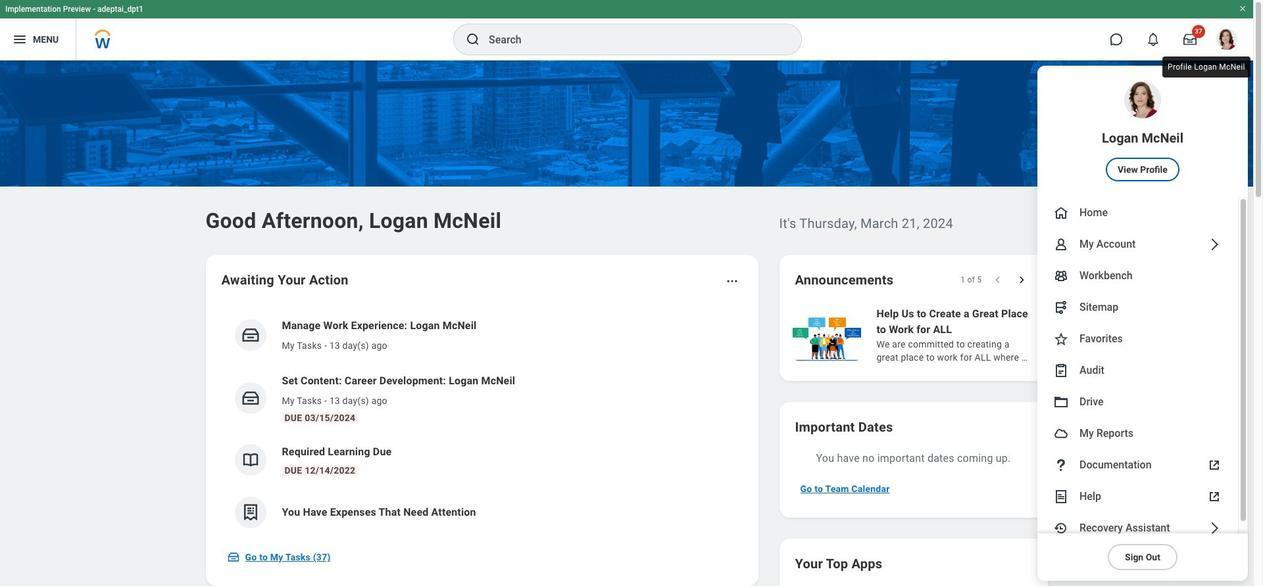 Task type: vqa. For each thing, say whether or not it's contained in the screenshot.
24
no



Task type: describe. For each thing, give the bounding box(es) containing it.
user image
[[1053, 237, 1069, 253]]

1 horizontal spatial list
[[790, 305, 1263, 366]]

9 menu item from the top
[[1038, 418, 1238, 450]]

2 menu item from the top
[[1038, 197, 1238, 229]]

document image
[[1053, 489, 1069, 505]]

chevron right image for time icon on the right
[[1207, 521, 1222, 537]]

chevron right small image
[[1015, 274, 1028, 287]]

close environment banner image
[[1239, 5, 1247, 13]]

endpoints image
[[1053, 300, 1069, 316]]

11 menu item from the top
[[1038, 482, 1238, 513]]

6 menu item from the top
[[1038, 324, 1238, 355]]

8 menu item from the top
[[1038, 387, 1238, 418]]

0 horizontal spatial list
[[221, 308, 742, 539]]

inbox large image
[[1184, 33, 1197, 46]]

folder open image
[[1053, 395, 1069, 411]]

contact card matrix manager image
[[1053, 268, 1069, 284]]

logan mcneil image
[[1216, 29, 1238, 50]]

notifications large image
[[1147, 33, 1160, 46]]

7 menu item from the top
[[1038, 355, 1238, 387]]

5 menu item from the top
[[1038, 292, 1238, 324]]

1 menu item from the top
[[1038, 66, 1248, 197]]

star image
[[1053, 332, 1069, 347]]

book open image
[[240, 451, 260, 470]]

ext link image for second menu item from the bottom
[[1207, 489, 1222, 505]]

time image
[[1053, 521, 1069, 537]]

chevron right image for user icon
[[1207, 237, 1222, 253]]

question image
[[1053, 458, 1069, 474]]

2 inbox image from the top
[[240, 389, 260, 409]]

search image
[[465, 32, 481, 47]]

10 menu item from the top
[[1038, 450, 1238, 482]]



Task type: locate. For each thing, give the bounding box(es) containing it.
tooltip
[[1160, 54, 1253, 80]]

dashboard expenses image
[[240, 503, 260, 523]]

menu
[[1038, 66, 1248, 582]]

3 menu item from the top
[[1038, 229, 1238, 261]]

0 vertical spatial chevron right image
[[1207, 237, 1222, 253]]

inbox image
[[227, 551, 240, 564]]

paste image
[[1053, 363, 1069, 379]]

main content
[[0, 61, 1263, 587]]

status
[[961, 275, 982, 286]]

0 vertical spatial ext link image
[[1207, 458, 1222, 474]]

1 chevron right image from the top
[[1207, 237, 1222, 253]]

0 vertical spatial inbox image
[[240, 326, 260, 345]]

list
[[790, 305, 1263, 366], [221, 308, 742, 539]]

menu item
[[1038, 66, 1248, 197], [1038, 197, 1238, 229], [1038, 229, 1238, 261], [1038, 261, 1238, 292], [1038, 292, 1238, 324], [1038, 324, 1238, 355], [1038, 355, 1238, 387], [1038, 387, 1238, 418], [1038, 418, 1238, 450], [1038, 450, 1238, 482], [1038, 482, 1238, 513], [1038, 513, 1238, 545]]

avatar image
[[1053, 426, 1069, 442]]

1 ext link image from the top
[[1207, 458, 1222, 474]]

chevron left small image
[[991, 274, 1004, 287]]

1 vertical spatial chevron right image
[[1207, 521, 1222, 537]]

inbox image
[[240, 326, 260, 345], [240, 389, 260, 409]]

2 ext link image from the top
[[1207, 489, 1222, 505]]

home image
[[1053, 205, 1069, 221]]

banner
[[0, 0, 1253, 582]]

ext link image
[[1207, 458, 1222, 474], [1207, 489, 1222, 505]]

4 menu item from the top
[[1038, 261, 1238, 292]]

2 chevron right image from the top
[[1207, 521, 1222, 537]]

12 menu item from the top
[[1038, 513, 1238, 545]]

ext link image for 3rd menu item from the bottom
[[1207, 458, 1222, 474]]

1 vertical spatial ext link image
[[1207, 489, 1222, 505]]

justify image
[[12, 32, 28, 47]]

1 inbox image from the top
[[240, 326, 260, 345]]

chevron right image
[[1207, 237, 1222, 253], [1207, 521, 1222, 537]]

1 vertical spatial inbox image
[[240, 389, 260, 409]]

Search Workday  search field
[[489, 25, 774, 54]]



